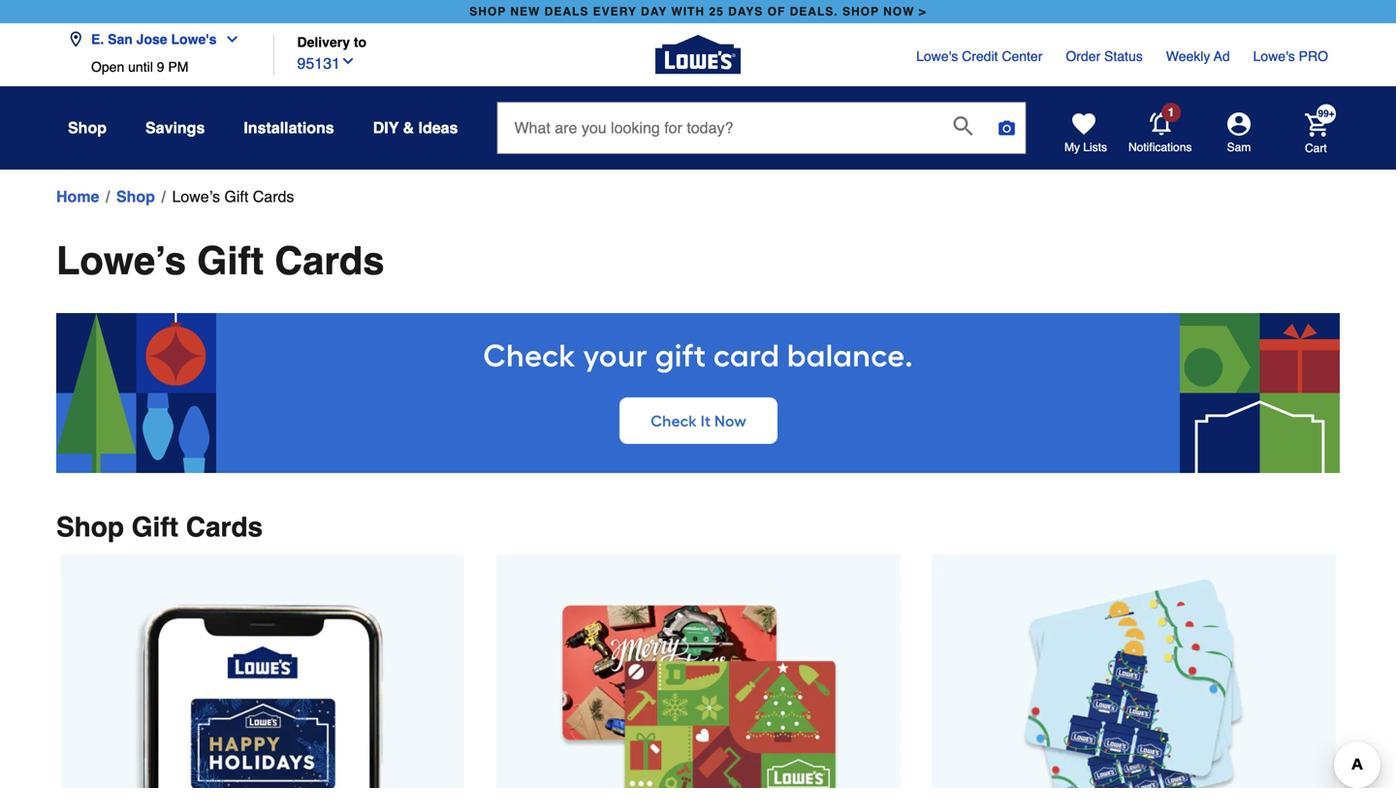 Task type: describe. For each thing, give the bounding box(es) containing it.
lowe's home improvement lists image
[[1072, 112, 1096, 136]]

weekly ad link
[[1166, 47, 1230, 66]]

check your gift card balance. check it now. image
[[56, 313, 1340, 473]]

day
[[641, 5, 667, 18]]

savings
[[145, 119, 205, 137]]

pm
[[168, 59, 188, 75]]

shop new deals every day with 25 days of deals. shop now >
[[469, 5, 927, 18]]

my
[[1065, 141, 1080, 154]]

shop link
[[116, 185, 155, 208]]

open
[[91, 59, 124, 75]]

deals
[[545, 5, 589, 18]]

lowe's for lowe's pro
[[1253, 48, 1295, 64]]

lowe's for lowe's credit center
[[916, 48, 958, 64]]

25
[[709, 5, 724, 18]]

diy & ideas
[[373, 119, 458, 137]]

san
[[108, 32, 133, 47]]

order status link
[[1066, 47, 1143, 66]]

new
[[510, 5, 540, 18]]

shop for shop button
[[68, 119, 107, 137]]

99+
[[1318, 108, 1334, 119]]

chevron down image
[[217, 32, 240, 47]]

search image
[[953, 116, 973, 136]]

1
[[1168, 105, 1174, 119]]

of
[[767, 5, 786, 18]]

e. san jose lowe's button
[[68, 20, 248, 59]]

center
[[1002, 48, 1043, 64]]

1 shop from the left
[[469, 5, 506, 18]]

shop gift cards
[[56, 512, 263, 543]]

lowe's home improvement notification center image
[[1150, 113, 1173, 136]]

my lists
[[1065, 141, 1107, 154]]

ad
[[1214, 48, 1230, 64]]

Search Query text field
[[498, 103, 938, 153]]

0 vertical spatial lowe's
[[172, 188, 220, 206]]

with
[[671, 5, 705, 18]]

status
[[1104, 48, 1143, 64]]

weekly ad
[[1166, 48, 1230, 64]]

>
[[919, 5, 927, 18]]

lowe's home improvement logo image
[[655, 12, 741, 97]]

a phone screen showing a one hundred fifty dollar lowe's gift card. image
[[60, 555, 465, 788]]

every
[[593, 5, 637, 18]]

order status
[[1066, 48, 1143, 64]]

savings button
[[145, 111, 205, 145]]

pro
[[1299, 48, 1328, 64]]

installations
[[244, 119, 334, 137]]

diy
[[373, 119, 399, 137]]

shop button
[[68, 111, 107, 145]]

location image
[[68, 32, 83, 47]]

until
[[128, 59, 153, 75]]

1 vertical spatial lowe's
[[56, 238, 186, 283]]



Task type: vqa. For each thing, say whether or not it's contained in the screenshot.
QUENCHER inside the Stanley Quencher 30-fl oz Stainless Steel Insulated Water Bottle Item # 5230215 | Model # 10-10827-083
no



Task type: locate. For each thing, give the bounding box(es) containing it.
lowe's right shop link
[[172, 188, 220, 206]]

None search field
[[497, 102, 1026, 172]]

0 vertical spatial shop
[[68, 119, 107, 137]]

to
[[354, 34, 367, 50]]

2 vertical spatial shop
[[56, 512, 124, 543]]

1 vertical spatial shop
[[116, 188, 155, 206]]

installations button
[[244, 111, 334, 145]]

lists
[[1083, 141, 1107, 154]]

shop left the new
[[469, 5, 506, 18]]

2 shop from the left
[[842, 5, 879, 18]]

delivery
[[297, 34, 350, 50]]

e. san jose lowe's
[[91, 32, 217, 47]]

an assortment of lowe's corporate gift cards. image
[[931, 555, 1336, 788]]

lowe's inside e. san jose lowe's button
[[171, 32, 217, 47]]

weekly
[[1166, 48, 1210, 64]]

chevron down image
[[340, 53, 356, 69]]

shop
[[469, 5, 506, 18], [842, 5, 879, 18]]

lowe's left pro
[[1253, 48, 1295, 64]]

lowe's left credit
[[916, 48, 958, 64]]

deals.
[[790, 5, 838, 18]]

0 horizontal spatial shop
[[469, 5, 506, 18]]

cart
[[1305, 141, 1327, 155]]

1 vertical spatial gift
[[197, 238, 264, 283]]

lowe's inside lowe's pro link
[[1253, 48, 1295, 64]]

lowe's up pm
[[171, 32, 217, 47]]

lowe's gift cards down installations button
[[172, 188, 294, 206]]

lowe's pro link
[[1253, 47, 1328, 66]]

two lowe's holiday themed gift cards. image
[[496, 555, 900, 788]]

95131
[[297, 54, 340, 72]]

shop left now
[[842, 5, 879, 18]]

2 vertical spatial cards
[[186, 512, 263, 543]]

lowe's credit center
[[916, 48, 1043, 64]]

&
[[403, 119, 414, 137]]

95131 button
[[297, 50, 356, 75]]

gift
[[224, 188, 248, 206], [197, 238, 264, 283], [132, 512, 178, 543]]

lowe's home improvement cart image
[[1305, 113, 1328, 136]]

lowe's gift cards
[[172, 188, 294, 206], [56, 238, 384, 283]]

0 vertical spatial gift
[[224, 188, 248, 206]]

cards
[[253, 188, 294, 206], [275, 238, 384, 283], [186, 512, 263, 543]]

camera image
[[997, 118, 1016, 138]]

lowe's gift cards link
[[172, 185, 294, 208]]

lowe's credit center link
[[916, 47, 1043, 66]]

diy & ideas button
[[373, 111, 458, 145]]

notifications
[[1128, 141, 1192, 154]]

lowe's inside 'lowe's credit center' link
[[916, 48, 958, 64]]

shop for shop link
[[116, 188, 155, 206]]

my lists link
[[1065, 112, 1107, 155]]

2 vertical spatial gift
[[132, 512, 178, 543]]

home
[[56, 188, 99, 206]]

0 horizontal spatial lowe's
[[171, 32, 217, 47]]

lowe's down shop link
[[56, 238, 186, 283]]

lowe's gift cards down lowe's gift cards link
[[56, 238, 384, 283]]

lowe's
[[172, 188, 220, 206], [56, 238, 186, 283]]

days
[[728, 5, 763, 18]]

e.
[[91, 32, 104, 47]]

0 vertical spatial lowe's gift cards
[[172, 188, 294, 206]]

now
[[883, 5, 915, 18]]

lowe's pro
[[1253, 48, 1328, 64]]

home link
[[56, 185, 99, 208]]

sam
[[1227, 141, 1251, 154]]

shop new deals every day with 25 days of deals. shop now > link
[[466, 0, 931, 23]]

credit
[[962, 48, 998, 64]]

1 vertical spatial cards
[[275, 238, 384, 283]]

1 vertical spatial lowe's gift cards
[[56, 238, 384, 283]]

lowe's
[[171, 32, 217, 47], [916, 48, 958, 64], [1253, 48, 1295, 64]]

9
[[157, 59, 164, 75]]

sam button
[[1192, 112, 1286, 155]]

delivery to
[[297, 34, 367, 50]]

order
[[1066, 48, 1101, 64]]

open until 9 pm
[[91, 59, 188, 75]]

shop
[[68, 119, 107, 137], [116, 188, 155, 206], [56, 512, 124, 543]]

0 vertical spatial cards
[[253, 188, 294, 206]]

1 horizontal spatial shop
[[842, 5, 879, 18]]

2 horizontal spatial lowe's
[[1253, 48, 1295, 64]]

1 horizontal spatial lowe's
[[916, 48, 958, 64]]

jose
[[136, 32, 167, 47]]

ideas
[[418, 119, 458, 137]]



